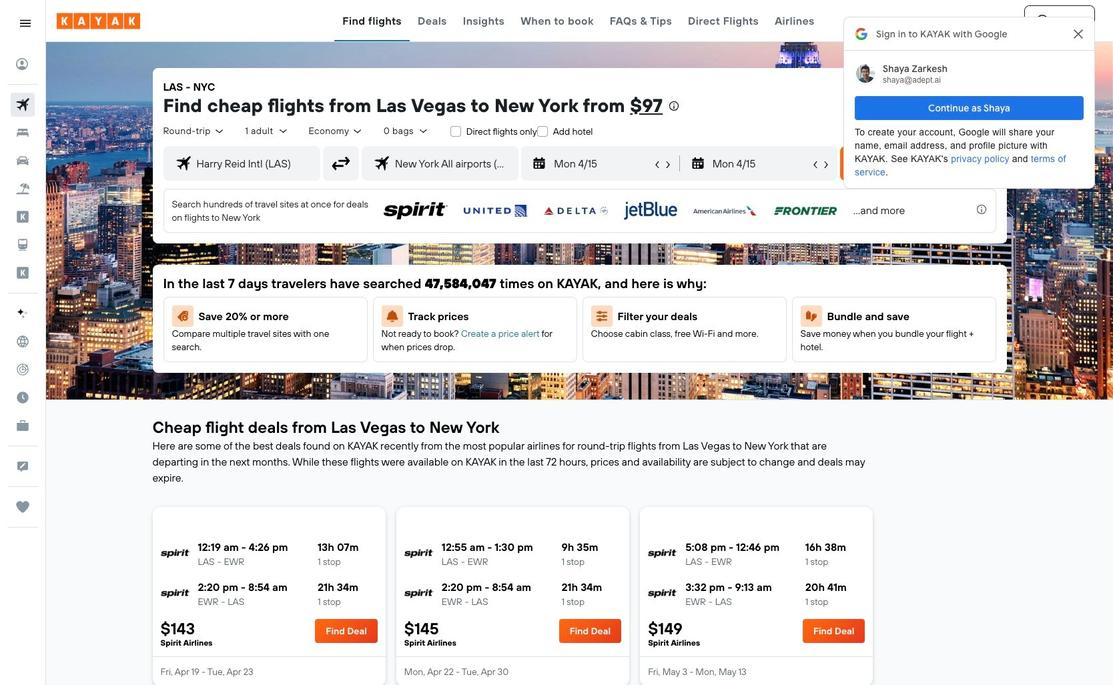 Task type: describe. For each thing, give the bounding box(es) containing it.
To? text field
[[390, 147, 518, 180]]

missing string [business_nav_title] icon image
[[11, 414, 35, 438]]

Trip type Round-trip field
[[163, 125, 225, 137]]

best time to travel icon image
[[11, 386, 35, 410]]

explore kayak icon image
[[11, 330, 35, 354]]

swap departure airport and destination airport image
[[328, 151, 354, 176]]

travel planning tool powered by our data and ai icon image
[[16, 307, 29, 320]]

hotels icon image
[[11, 121, 35, 145]]

united airlines image
[[464, 202, 528, 220]]

2 monday april 15th element from the left
[[713, 156, 811, 172]]

navigation menu image
[[19, 17, 32, 30]]

find trains icon image
[[11, 233, 35, 257]]

Cabin type Economy field
[[309, 125, 364, 137]]



Task type: locate. For each thing, give the bounding box(es) containing it.
flights icon image
[[11, 93, 35, 117]]

cars icon image
[[11, 149, 35, 173]]

spirit airlines image
[[384, 202, 448, 220]]

monday april 15th element
[[554, 156, 652, 172], [713, 156, 811, 172]]

travel planning tool powered by our data and ai icon element
[[11, 302, 35, 326]]

1 horizontal spatial monday april 15th element
[[713, 156, 811, 172]]

submit feedback about our site image
[[11, 455, 35, 479]]

trips icon image
[[11, 495, 35, 519]]

american airlines image
[[693, 202, 758, 220]]

monday april 15th element up american airlines image
[[713, 156, 811, 172]]

From? text field
[[191, 147, 320, 180]]

flight tracker icon image
[[11, 358, 35, 382]]

frontier image
[[774, 202, 838, 220]]

1 monday april 15th element from the left
[[554, 156, 652, 172]]

find packages icon image
[[11, 177, 35, 201]]

0 horizontal spatial monday april 15th element
[[554, 156, 652, 172]]

delta image
[[544, 202, 608, 220]]

jetblue image
[[624, 202, 677, 220]]

monday april 15th element up delta "image"
[[554, 156, 652, 172]]



Task type: vqa. For each thing, say whether or not it's contained in the screenshot.
Cars icon on the top of page
yes



